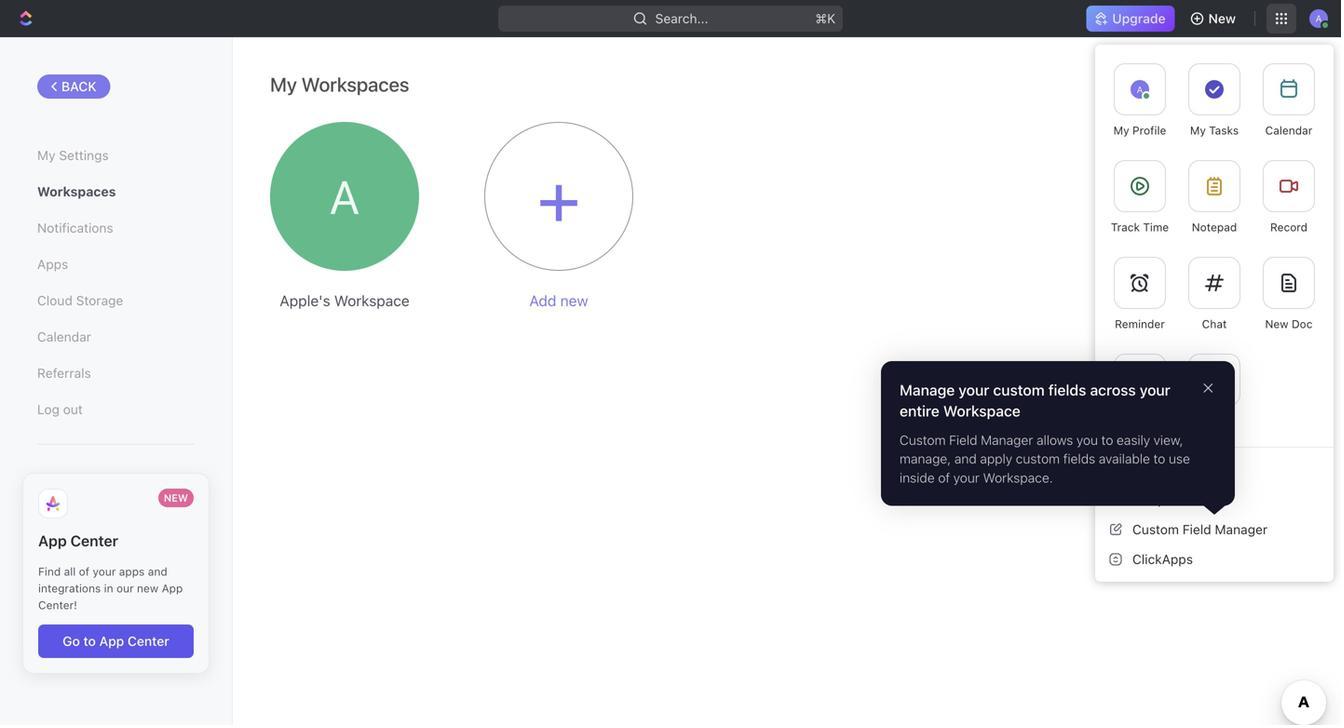 Task type: describe. For each thing, give the bounding box(es) containing it.
my tasks
[[1191, 124, 1239, 137]]

fields inside manage your custom fields across your entire workspace
[[1049, 382, 1087, 399]]

out
[[63, 402, 83, 418]]

cloud storage link
[[37, 285, 195, 317]]

new inside find all of your apps and integrations in our new app center!
[[137, 583, 159, 596]]

app inside button
[[1133, 463, 1157, 478]]

app center button
[[1103, 456, 1327, 485]]

find
[[38, 566, 61, 579]]

my for my workspaces
[[270, 73, 297, 96]]

0 vertical spatial new
[[561, 292, 589, 310]]

go
[[63, 634, 80, 650]]

find all of your apps and integrations in our new app center!
[[38, 566, 183, 612]]

referrals link
[[37, 358, 195, 390]]

chat
[[1203, 318, 1228, 331]]

workspace.
[[984, 470, 1054, 486]]

to inside button
[[83, 634, 96, 650]]

doc
[[1292, 318, 1313, 331]]

calendar link
[[37, 322, 195, 353]]

manager for custom field manager
[[1215, 522, 1268, 538]]

inside
[[900, 470, 935, 486]]

manager for custom field manager allows you to easily view, manage, and apply custom fields available to use inside of your workspace.
[[981, 433, 1034, 448]]

fields inside custom field manager allows you to easily view, manage, and apply custom fields available to use inside of your workspace.
[[1064, 452, 1096, 467]]

notepad button
[[1178, 149, 1252, 246]]

0 vertical spatial workspace
[[334, 292, 410, 310]]

your inside custom field manager allows you to easily view, manage, and apply custom fields available to use inside of your workspace.
[[954, 470, 980, 486]]

go to app center
[[63, 634, 169, 650]]

center!
[[38, 599, 77, 612]]

record
[[1271, 221, 1308, 234]]

add
[[530, 292, 557, 310]]

track time button
[[1103, 149, 1178, 246]]

tasks
[[1210, 124, 1239, 137]]

manage your custom fields across your entire workspace
[[900, 382, 1175, 420]]

add new
[[530, 292, 589, 310]]

cloud storage
[[37, 293, 123, 309]]

cloud
[[37, 293, 73, 309]]

clickapps
[[1133, 552, 1194, 567]]

easily
[[1117, 433, 1151, 448]]

1 vertical spatial a
[[330, 169, 360, 224]]

storage
[[76, 293, 123, 309]]

1 vertical spatial to
[[1154, 452, 1166, 467]]

new doc
[[1266, 318, 1313, 331]]

available
[[1099, 452, 1151, 467]]

app center inside button
[[1133, 463, 1202, 478]]

0 horizontal spatial new
[[164, 493, 188, 505]]

all
[[64, 566, 76, 579]]

field for custom field manager allows you to easily view, manage, and apply custom fields available to use inside of your workspace.
[[950, 433, 978, 448]]

× dialog
[[882, 362, 1236, 507]]

and inside find all of your apps and integrations in our new app center!
[[148, 566, 167, 579]]

1 vertical spatial app center
[[38, 533, 118, 550]]

workspaces link
[[37, 176, 195, 208]]

workspace inside manage your custom fields across your entire workspace
[[944, 402, 1021, 420]]

our
[[116, 583, 134, 596]]

your inside find all of your apps and integrations in our new app center!
[[93, 566, 116, 579]]

back
[[62, 79, 97, 94]]

integrations
[[38, 583, 101, 596]]

1 vertical spatial workspaces
[[37, 184, 116, 200]]

custom inside custom field manager allows you to easily view, manage, and apply custom fields available to use inside of your workspace.
[[1016, 452, 1061, 467]]

app up find
[[38, 533, 67, 550]]

referrals
[[37, 366, 91, 381]]

custom field manager allows you to easily view, manage, and apply custom fields available to use inside of your workspace.
[[900, 433, 1194, 486]]

time
[[1144, 221, 1170, 234]]

upgrade
[[1113, 11, 1166, 26]]

view,
[[1154, 433, 1184, 448]]

log out link
[[37, 394, 195, 426]]

track time
[[1112, 221, 1170, 234]]

template center button
[[1103, 485, 1327, 515]]

app inside button
[[99, 634, 124, 650]]

notifications
[[37, 221, 113, 236]]

⌘k
[[816, 11, 836, 26]]

profile
[[1133, 124, 1167, 137]]

my settings link
[[37, 140, 195, 172]]

apps
[[37, 257, 68, 272]]

of inside find all of your apps and integrations in our new app center!
[[79, 566, 90, 579]]

back link
[[37, 75, 111, 99]]

chat button
[[1178, 246, 1252, 343]]

template center
[[1133, 492, 1232, 508]]

new for doc
[[1266, 318, 1289, 331]]

use
[[1169, 452, 1191, 467]]



Task type: vqa. For each thing, say whether or not it's contained in the screenshot.
topmost Workspace
yes



Task type: locate. For each thing, give the bounding box(es) containing it.
new inside button
[[1209, 11, 1237, 26]]

1 horizontal spatial a
[[1137, 84, 1144, 95]]

app right go on the bottom left of page
[[99, 634, 124, 650]]

custom for custom field manager allows you to easily view, manage, and apply custom fields available to use inside of your workspace.
[[900, 433, 946, 448]]

workspaces
[[302, 73, 410, 96], [37, 184, 116, 200]]

of
[[939, 470, 951, 486], [79, 566, 90, 579]]

notepad
[[1193, 221, 1238, 234]]

center down app center button on the right bottom of page
[[1192, 492, 1232, 508]]

manager
[[981, 433, 1034, 448], [1215, 522, 1268, 538]]

1 vertical spatial calendar
[[37, 330, 91, 345]]

to left use at the right of page
[[1154, 452, 1166, 467]]

go to app center button
[[38, 625, 194, 659]]

your up in
[[93, 566, 116, 579]]

my for my settings
[[37, 148, 55, 163]]

reminder
[[1116, 318, 1166, 331]]

a
[[1137, 84, 1144, 95], [330, 169, 360, 224]]

center
[[1161, 463, 1202, 478], [1192, 492, 1232, 508], [70, 533, 118, 550], [128, 634, 169, 650]]

0 vertical spatial calendar
[[1266, 124, 1313, 137]]

my workspaces
[[270, 73, 410, 96]]

new button
[[1183, 4, 1248, 34]]

my for my tasks
[[1191, 124, 1207, 137]]

calendar right tasks at the right top of page
[[1266, 124, 1313, 137]]

center inside button
[[1161, 463, 1202, 478]]

1 vertical spatial new
[[137, 583, 159, 596]]

0 horizontal spatial manager
[[981, 433, 1034, 448]]

1 vertical spatial and
[[148, 566, 167, 579]]

1 vertical spatial field
[[1183, 522, 1212, 538]]

log out
[[37, 402, 83, 418]]

0 horizontal spatial field
[[950, 433, 978, 448]]

field inside button
[[1183, 522, 1212, 538]]

field inside custom field manager allows you to easily view, manage, and apply custom fields available to use inside of your workspace.
[[950, 433, 978, 448]]

0 vertical spatial workspaces
[[302, 73, 410, 96]]

fields left across
[[1049, 382, 1087, 399]]

1 vertical spatial new
[[1266, 318, 1289, 331]]

your right manage
[[959, 382, 990, 399]]

custom inside button
[[1133, 522, 1180, 538]]

1 vertical spatial custom
[[1016, 452, 1061, 467]]

your
[[959, 382, 990, 399], [1140, 382, 1171, 399], [954, 470, 980, 486], [93, 566, 116, 579]]

1 horizontal spatial manager
[[1215, 522, 1268, 538]]

1 horizontal spatial app center
[[1133, 463, 1202, 478]]

custom up manage,
[[900, 433, 946, 448]]

0 horizontal spatial custom
[[900, 433, 946, 448]]

1 vertical spatial of
[[79, 566, 90, 579]]

0 vertical spatial new
[[1209, 11, 1237, 26]]

0 vertical spatial of
[[939, 470, 951, 486]]

0 horizontal spatial new
[[137, 583, 159, 596]]

custom for custom field manager
[[1133, 522, 1180, 538]]

center up all
[[70, 533, 118, 550]]

my settings
[[37, 148, 109, 163]]

across
[[1091, 382, 1137, 399]]

calendar
[[1266, 124, 1313, 137], [37, 330, 91, 345]]

1 vertical spatial custom
[[1133, 522, 1180, 538]]

of down manage,
[[939, 470, 951, 486]]

new for new button
[[1209, 11, 1237, 26]]

2 vertical spatial to
[[83, 634, 96, 650]]

new right add
[[561, 292, 589, 310]]

new inside 'button'
[[1266, 318, 1289, 331]]

custom down allows
[[1016, 452, 1061, 467]]

app
[[1133, 463, 1157, 478], [38, 533, 67, 550], [162, 583, 183, 596], [99, 634, 124, 650]]

my for my profile
[[1114, 124, 1130, 137]]

1 horizontal spatial custom
[[1133, 522, 1180, 538]]

apply
[[981, 452, 1013, 467]]

custom field manager
[[1133, 522, 1268, 538]]

my tasks button
[[1178, 52, 1252, 149]]

0 vertical spatial custom
[[900, 433, 946, 448]]

0 horizontal spatial calendar
[[37, 330, 91, 345]]

new
[[1209, 11, 1237, 26], [1266, 318, 1289, 331], [164, 493, 188, 505]]

0 horizontal spatial and
[[148, 566, 167, 579]]

1 horizontal spatial to
[[1102, 433, 1114, 448]]

people
[[1197, 415, 1233, 428]]

you
[[1077, 433, 1099, 448]]

app center down view,
[[1133, 463, 1202, 478]]

your right across
[[1140, 382, 1171, 399]]

your right "inside"
[[954, 470, 980, 486]]

2 horizontal spatial to
[[1154, 452, 1166, 467]]

manage,
[[900, 452, 952, 467]]

custom up allows
[[994, 382, 1045, 399]]

manager up "apply"
[[981, 433, 1034, 448]]

allows
[[1037, 433, 1074, 448]]

manager inside custom field manager allows you to easily view, manage, and apply custom fields available to use inside of your workspace.
[[981, 433, 1034, 448]]

workspace right apple's
[[334, 292, 410, 310]]

2 vertical spatial new
[[164, 493, 188, 505]]

my profile
[[1114, 124, 1167, 137]]

1 vertical spatial fields
[[1064, 452, 1096, 467]]

to right go on the bottom left of page
[[83, 634, 96, 650]]

my inside button
[[1191, 124, 1207, 137]]

0 vertical spatial manager
[[981, 433, 1034, 448]]

apps
[[119, 566, 145, 579]]

1 horizontal spatial of
[[939, 470, 951, 486]]

to right you
[[1102, 433, 1114, 448]]

to
[[1102, 433, 1114, 448], [1154, 452, 1166, 467], [83, 634, 96, 650]]

manager inside the custom field manager button
[[1215, 522, 1268, 538]]

center down our
[[128, 634, 169, 650]]

0 vertical spatial custom
[[994, 382, 1045, 399]]

0 horizontal spatial to
[[83, 634, 96, 650]]

my
[[270, 73, 297, 96], [1114, 124, 1130, 137], [1191, 124, 1207, 137], [37, 148, 55, 163]]

calendar inside button
[[1266, 124, 1313, 137]]

1 horizontal spatial new
[[1209, 11, 1237, 26]]

clickapps button
[[1103, 545, 1327, 575]]

1 vertical spatial workspace
[[944, 402, 1021, 420]]

0 vertical spatial and
[[955, 452, 977, 467]]

custom inside custom field manager allows you to easily view, manage, and apply custom fields available to use inside of your workspace.
[[900, 433, 946, 448]]

of right all
[[79, 566, 90, 579]]

in
[[104, 583, 113, 596]]

new doc button
[[1252, 246, 1327, 343]]

0 horizontal spatial workspaces
[[37, 184, 116, 200]]

people button
[[1178, 343, 1252, 440]]

template
[[1133, 492, 1188, 508]]

reminder button
[[1103, 246, 1178, 343]]

workspace
[[334, 292, 410, 310], [944, 402, 1021, 420]]

of inside custom field manager allows you to easily view, manage, and apply custom fields available to use inside of your workspace.
[[939, 470, 951, 486]]

1 horizontal spatial workspace
[[944, 402, 1021, 420]]

custom inside manage your custom fields across your entire workspace
[[994, 382, 1045, 399]]

0 vertical spatial app center
[[1133, 463, 1202, 478]]

app inside find all of your apps and integrations in our new app center!
[[162, 583, 183, 596]]

new right our
[[137, 583, 159, 596]]

and inside custom field manager allows you to easily view, manage, and apply custom fields available to use inside of your workspace.
[[955, 452, 977, 467]]

upgrade link
[[1087, 6, 1176, 32]]

apple's workspace
[[280, 292, 410, 310]]

center up template center
[[1161, 463, 1202, 478]]

1 horizontal spatial field
[[1183, 522, 1212, 538]]

custom field manager button
[[1103, 515, 1327, 545]]

field
[[950, 433, 978, 448], [1183, 522, 1212, 538]]

settings
[[59, 148, 109, 163]]

× button
[[1203, 376, 1215, 397]]

app center up all
[[38, 533, 118, 550]]

and right the apps
[[148, 566, 167, 579]]

0 horizontal spatial a
[[330, 169, 360, 224]]

fields down you
[[1064, 452, 1096, 467]]

field for custom field manager
[[1183, 522, 1212, 538]]

app down easily
[[1133, 463, 1157, 478]]

custom
[[994, 382, 1045, 399], [1016, 452, 1061, 467]]

search...
[[656, 11, 709, 26]]

×
[[1203, 376, 1215, 397]]

notifications link
[[37, 213, 195, 244]]

2 horizontal spatial new
[[1266, 318, 1289, 331]]

0 vertical spatial fields
[[1049, 382, 1087, 399]]

0 horizontal spatial workspace
[[334, 292, 410, 310]]

workspace up "apply"
[[944, 402, 1021, 420]]

0 vertical spatial field
[[950, 433, 978, 448]]

record button
[[1252, 149, 1327, 246]]

calendar button
[[1252, 52, 1327, 149]]

apps link
[[37, 249, 195, 281]]

track
[[1112, 221, 1141, 234]]

1 horizontal spatial new
[[561, 292, 589, 310]]

1 horizontal spatial and
[[955, 452, 977, 467]]

0 horizontal spatial of
[[79, 566, 90, 579]]

and left "apply"
[[955, 452, 977, 467]]

0 horizontal spatial app center
[[38, 533, 118, 550]]

app right our
[[162, 583, 183, 596]]

1 horizontal spatial calendar
[[1266, 124, 1313, 137]]

field up manage,
[[950, 433, 978, 448]]

custom down template
[[1133, 522, 1180, 538]]

1 vertical spatial manager
[[1215, 522, 1268, 538]]

apple's
[[280, 292, 331, 310]]

1 horizontal spatial workspaces
[[302, 73, 410, 96]]

0 vertical spatial to
[[1102, 433, 1114, 448]]

calendar up referrals
[[37, 330, 91, 345]]

entire
[[900, 402, 940, 420]]

new
[[561, 292, 589, 310], [137, 583, 159, 596]]

manager down template center button
[[1215, 522, 1268, 538]]

app center
[[1133, 463, 1202, 478], [38, 533, 118, 550]]

log
[[37, 402, 60, 418]]

0 vertical spatial a
[[1137, 84, 1144, 95]]

custom
[[900, 433, 946, 448], [1133, 522, 1180, 538]]

+
[[537, 152, 582, 240]]

manage
[[900, 382, 955, 399]]

field down template center
[[1183, 522, 1212, 538]]

fields
[[1049, 382, 1087, 399], [1064, 452, 1096, 467]]



